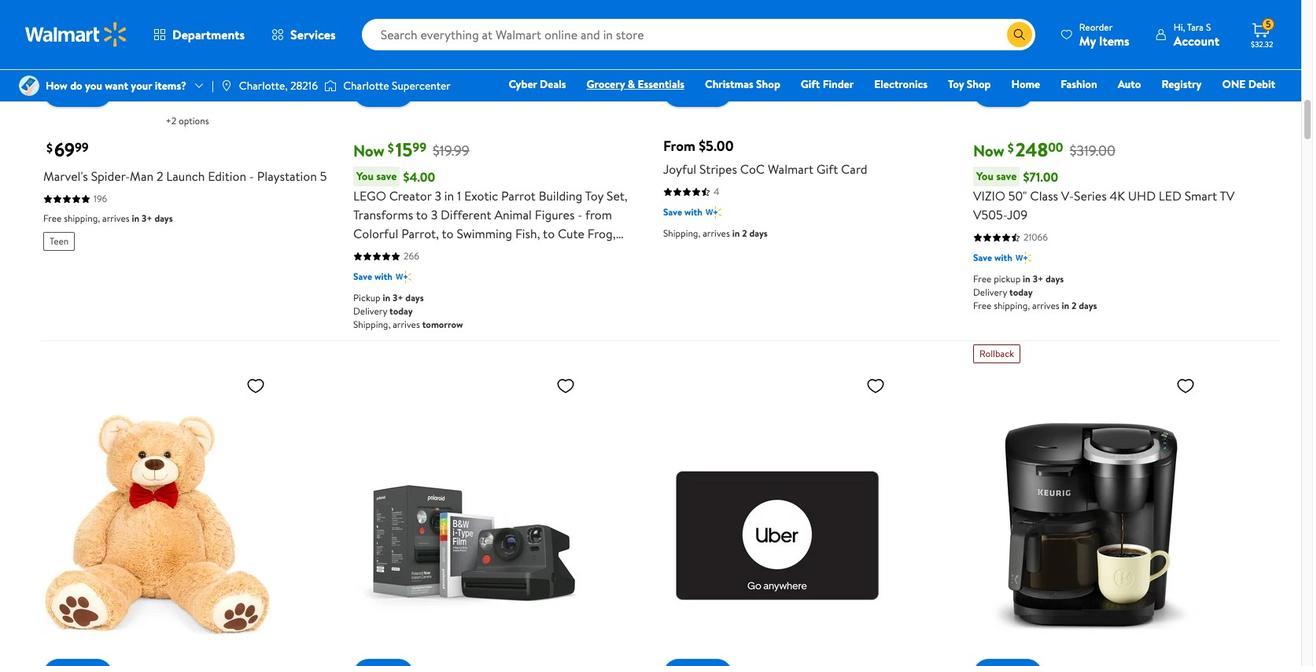 Task type: vqa. For each thing, say whether or not it's contained in the screenshot.
 icon
yes



Task type: locate. For each thing, give the bounding box(es) containing it.
0 horizontal spatial 99
[[75, 139, 89, 156]]

now inside the now $ 15 99 $19.99
[[353, 140, 385, 161]]

1 horizontal spatial save with
[[663, 205, 702, 219]]

0 horizontal spatial shipping,
[[353, 318, 390, 331]]

for
[[429, 244, 445, 261]]

0 horizontal spatial 2
[[156, 168, 163, 185]]

0 vertical spatial save
[[663, 205, 682, 219]]

0 horizontal spatial shop
[[756, 76, 780, 92]]

options
[[56, 83, 100, 100], [676, 83, 720, 100]]

walmart plus image
[[1016, 250, 1031, 266], [396, 269, 411, 285]]

0 vertical spatial walmart plus image
[[1016, 250, 1031, 266]]

grocery & essentials
[[587, 76, 684, 92]]

joyful
[[663, 161, 696, 178]]

auto
[[1118, 76, 1141, 92]]

1 99 from the left
[[75, 139, 89, 156]]

0 horizontal spatial shipping,
[[64, 212, 100, 225]]

save up lego
[[376, 168, 397, 184]]

1 you from the left
[[356, 168, 374, 184]]

items?
[[155, 78, 186, 94]]

$19.99
[[433, 141, 469, 160]]

gift finder
[[801, 76, 854, 92]]

add button for 248
[[973, 76, 1033, 107]]

gift finder link
[[794, 76, 861, 93]]

days inside pickup in 3+ days delivery today shipping, arrives tomorrow
[[405, 291, 424, 305]]

$4.00
[[403, 168, 435, 185]]

Search search field
[[362, 19, 1035, 50]]

shipping,
[[64, 212, 100, 225], [994, 299, 1030, 312]]

0 horizontal spatial you
[[356, 168, 374, 184]]

$ inside the now $ 15 99 $19.99
[[388, 139, 394, 157]]

to up the up,
[[543, 225, 555, 242]]

add right toy shop
[[998, 83, 1021, 100]]

electronics
[[874, 76, 928, 92]]

marvel's spider-man 2 launch edition - playstation 5
[[43, 168, 327, 185]]

 image for charlotte, 28216
[[220, 79, 233, 92]]

1 add button from the left
[[353, 76, 413, 107]]

0 horizontal spatial walmart plus image
[[396, 269, 411, 285]]

add button
[[353, 76, 413, 107], [973, 76, 1033, 107]]

save up pickup at the left top of page
[[353, 270, 372, 283]]

3 $ from the left
[[1008, 139, 1014, 157]]

days
[[154, 212, 173, 225], [749, 227, 768, 240], [1046, 272, 1064, 286], [405, 291, 424, 305], [1079, 299, 1097, 312]]

j09
[[1007, 206, 1027, 224]]

arrives inside pickup in 3+ days delivery today shipping, arrives tomorrow
[[393, 318, 420, 331]]

with for 248
[[994, 251, 1012, 264]]

99
[[75, 139, 89, 156], [412, 139, 426, 156]]

3+ right pickup at the left top of page
[[393, 291, 403, 305]]

gift left finder
[[801, 76, 820, 92]]

0 vertical spatial delivery
[[973, 286, 1007, 299]]

free up rollback
[[973, 299, 992, 312]]

to up 'parrot,'
[[416, 206, 428, 224]]

0 vertical spatial 5
[[1266, 17, 1271, 31]]

man
[[130, 168, 153, 185]]

now left 15
[[353, 140, 385, 161]]

5 up $32.32
[[1266, 17, 1271, 31]]

0 horizontal spatial with
[[374, 270, 392, 283]]

free up teen at the top left
[[43, 212, 62, 225]]

 image
[[19, 76, 39, 96], [324, 78, 337, 94], [220, 79, 233, 92]]

1 horizontal spatial today
[[1009, 286, 1033, 299]]

save with up pickup
[[973, 251, 1012, 264]]

led
[[1159, 187, 1182, 205]]

2 shop from the left
[[967, 76, 991, 92]]

1 horizontal spatial 3+
[[393, 291, 403, 305]]

save inside you save $71.00 vizio 50" class v-series 4k uhd led smart tv v505-j09
[[996, 168, 1017, 184]]

2 you from the left
[[976, 168, 994, 184]]

from
[[663, 136, 695, 156]]

add up 15
[[378, 83, 401, 100]]

arrives left 'tomorrow'
[[393, 318, 420, 331]]

walmart plus image down 266 on the top left of the page
[[396, 269, 411, 285]]

50"
[[1008, 187, 1027, 205]]

how
[[46, 78, 68, 94]]

0 vertical spatial 2
[[156, 168, 163, 185]]

3 up 'parrot,'
[[431, 206, 438, 224]]

reorder
[[1079, 20, 1113, 33]]

1 horizontal spatial options link
[[663, 76, 733, 107]]

$5.00
[[699, 136, 734, 156]]

2 vertical spatial save
[[353, 270, 372, 283]]

$ for 15
[[388, 139, 394, 157]]

 image right the 28216
[[324, 78, 337, 94]]

1 horizontal spatial delivery
[[973, 286, 1007, 299]]

1 vertical spatial save
[[973, 251, 992, 264]]

one debit walmart+
[[1222, 76, 1275, 114]]

- inside you save $4.00 lego creator 3 in 1 exotic parrot building toy set, transforms to 3 different animal figures - from colorful parrot, to swimming fish, to cute frog, creative toys for kids ages 7 and up, 31136
[[578, 206, 582, 224]]

1 horizontal spatial save
[[996, 168, 1017, 184]]

today right pickup at the left top of page
[[389, 305, 413, 318]]

- left from
[[578, 206, 582, 224]]

options for marvel's spider-man 2 launch edition - playstation 5 image
[[56, 83, 100, 100]]

5 right playstation
[[320, 168, 327, 185]]

2 horizontal spatial to
[[543, 225, 555, 242]]

0 horizontal spatial  image
[[19, 76, 39, 96]]

$ left 248 at the top right of the page
[[1008, 139, 1014, 157]]

0 vertical spatial 3+
[[142, 212, 152, 225]]

0 horizontal spatial options
[[56, 83, 100, 100]]

shipping, down pickup at the left top of page
[[353, 318, 390, 331]]

2 horizontal spatial 2
[[1072, 299, 1077, 312]]

2 horizontal spatial 3+
[[1033, 272, 1043, 286]]

1 shop from the left
[[756, 76, 780, 92]]

save with up pickup at the left top of page
[[353, 270, 392, 283]]

0 vertical spatial save with
[[663, 205, 702, 219]]

0 horizontal spatial save
[[376, 168, 397, 184]]

1 vertical spatial toy
[[585, 187, 603, 205]]

0 horizontal spatial add button
[[353, 76, 413, 107]]

5 inside '5 $32.32'
[[1266, 17, 1271, 31]]

pickup
[[994, 272, 1021, 286]]

options link for marvel's spider-man 2 launch edition - playstation 5 image
[[43, 76, 113, 107]]

1 horizontal spatial with
[[684, 205, 702, 219]]

1 vertical spatial -
[[578, 206, 582, 224]]

playstation
[[257, 168, 317, 185]]

2 add from the left
[[998, 83, 1021, 100]]

grocery
[[587, 76, 625, 92]]

to up the for
[[442, 225, 454, 242]]

arrives
[[102, 212, 129, 225], [703, 227, 730, 240], [1032, 299, 1059, 312], [393, 318, 420, 331]]

1 horizontal spatial shipping,
[[663, 227, 700, 240]]

add button for 15
[[353, 76, 413, 107]]

today inside pickup in 3+ days delivery today shipping, arrives tomorrow
[[389, 305, 413, 318]]

shipping, down joyful
[[663, 227, 700, 240]]

free for free pickup in 3+ days delivery today free shipping, arrives in 2 days
[[973, 272, 992, 286]]

add for 248
[[998, 83, 1021, 100]]

0 horizontal spatial 5
[[320, 168, 327, 185]]

search icon image
[[1013, 28, 1026, 41]]

3+ right pickup
[[1033, 272, 1043, 286]]

figures
[[535, 206, 575, 224]]

0 vertical spatial gift
[[801, 76, 820, 92]]

add to favorites list, uber $25 gift card egift card image
[[866, 376, 885, 396]]

you
[[85, 78, 102, 94]]

up,
[[535, 244, 554, 261]]

add to favorites list, best choice products 38in giant soft plush teddy bear stuffed animal toy w/ bow tie, footprints - brown image
[[246, 376, 265, 396]]

0 horizontal spatial 3+
[[142, 212, 152, 225]]

arrives down the 196
[[102, 212, 129, 225]]

+2 options
[[166, 114, 209, 128]]

2 vertical spatial with
[[374, 270, 392, 283]]

$ for 248
[[1008, 139, 1014, 157]]

$ inside 'now $ 248 00 $319.00'
[[1008, 139, 1014, 157]]

save up 50" on the right of page
[[996, 168, 1017, 184]]

1 horizontal spatial add
[[998, 83, 1021, 100]]

 image right |
[[220, 79, 233, 92]]

$
[[46, 139, 53, 157], [388, 139, 394, 157], [1008, 139, 1014, 157]]

0 horizontal spatial delivery
[[353, 305, 387, 318]]

1 $ from the left
[[46, 139, 53, 157]]

delivery up rollback
[[973, 286, 1007, 299]]

1 vertical spatial walmart plus image
[[396, 269, 411, 285]]

free pickup in 3+ days delivery today free shipping, arrives in 2 days
[[973, 272, 1097, 312]]

delivery inside pickup in 3+ days delivery today shipping, arrives tomorrow
[[353, 305, 387, 318]]

0 horizontal spatial $
[[46, 139, 53, 157]]

$ left 15
[[388, 139, 394, 157]]

with for 15
[[374, 270, 392, 283]]

2 now from the left
[[973, 140, 1004, 161]]

options left want
[[56, 83, 100, 100]]

you up vizio
[[976, 168, 994, 184]]

save left walmart plus icon
[[663, 205, 682, 219]]

1 options link from the left
[[43, 76, 113, 107]]

- right the edition
[[249, 168, 254, 185]]

0 horizontal spatial add
[[378, 83, 401, 100]]

1 save from the left
[[376, 168, 397, 184]]

free left pickup
[[973, 272, 992, 286]]

walmart plus image
[[706, 205, 721, 220]]

now for 15
[[353, 140, 385, 161]]

now $ 248 00 $319.00
[[973, 136, 1115, 163]]

edition
[[208, 168, 246, 185]]

options down search search box at the top of page
[[676, 83, 720, 100]]

save down v505-
[[973, 251, 992, 264]]

0 horizontal spatial toy
[[585, 187, 603, 205]]

lego
[[353, 187, 386, 205]]

1 now from the left
[[353, 140, 385, 161]]

2 options from the left
[[676, 83, 720, 100]]

with down creative
[[374, 270, 392, 283]]

walmart plus image down 21066
[[1016, 250, 1031, 266]]

0 vertical spatial toy
[[948, 76, 964, 92]]

transforms
[[353, 206, 413, 224]]

1 horizontal spatial -
[[578, 206, 582, 224]]

0 horizontal spatial save
[[353, 270, 372, 283]]

save with
[[663, 205, 702, 219], [973, 251, 1012, 264], [353, 270, 392, 283]]

1 vertical spatial 2
[[742, 227, 747, 240]]

2 vertical spatial 3+
[[393, 291, 403, 305]]

1 horizontal spatial you
[[976, 168, 994, 184]]

delivery inside free pickup in 3+ days delivery today free shipping, arrives in 2 days
[[973, 286, 1007, 299]]

99 up the marvel's
[[75, 139, 89, 156]]

0 horizontal spatial now
[[353, 140, 385, 161]]

1 horizontal spatial now
[[973, 140, 1004, 161]]

99 inside $ 69 99
[[75, 139, 89, 156]]

shipping, down the 196
[[64, 212, 100, 225]]

pickup in 3+ days delivery today shipping, arrives tomorrow
[[353, 291, 463, 331]]

3 left 1
[[435, 187, 441, 205]]

save inside you save $4.00 lego creator 3 in 1 exotic parrot building toy set, transforms to 3 different animal figures - from colorful parrot, to swimming fish, to cute frog, creative toys for kids ages 7 and up, 31136
[[376, 168, 397, 184]]

0 vertical spatial shipping,
[[64, 212, 100, 225]]

debit
[[1248, 76, 1275, 92]]

free
[[43, 212, 62, 225], [973, 272, 992, 286], [973, 299, 992, 312]]

1 horizontal spatial save
[[663, 205, 682, 219]]

-
[[249, 168, 254, 185], [578, 206, 582, 224]]

you inside you save $4.00 lego creator 3 in 1 exotic parrot building toy set, transforms to 3 different animal figures - from colorful parrot, to swimming fish, to cute frog, creative toys for kids ages 7 and up, 31136
[[356, 168, 374, 184]]

1 horizontal spatial $
[[388, 139, 394, 157]]

2 horizontal spatial with
[[994, 251, 1012, 264]]

1 vertical spatial shipping,
[[994, 299, 1030, 312]]

99 up $4.00
[[412, 139, 426, 156]]

tara
[[1187, 20, 1204, 33]]

69
[[54, 136, 75, 163]]

3+ inside free pickup in 3+ days delivery today free shipping, arrives in 2 days
[[1033, 272, 1043, 286]]

$ left 69
[[46, 139, 53, 157]]

you
[[356, 168, 374, 184], [976, 168, 994, 184]]

1 add from the left
[[378, 83, 401, 100]]

free shipping, arrives in 3+ days
[[43, 212, 173, 225]]

1 horizontal spatial walmart plus image
[[1016, 250, 1031, 266]]

with up pickup
[[994, 251, 1012, 264]]

with
[[684, 205, 702, 219], [994, 251, 1012, 264], [374, 270, 392, 283]]

in
[[444, 187, 454, 205], [132, 212, 139, 225], [732, 227, 740, 240], [1023, 272, 1030, 286], [383, 291, 390, 305], [1062, 299, 1069, 312]]

with left walmart plus icon
[[684, 205, 702, 219]]

one debit link
[[1215, 76, 1282, 93]]

fish,
[[515, 225, 540, 242]]

0 vertical spatial 3
[[435, 187, 441, 205]]

1 vertical spatial delivery
[[353, 305, 387, 318]]

2 save from the left
[[996, 168, 1017, 184]]

gift left card at the right top of page
[[816, 161, 838, 178]]

to
[[416, 206, 428, 224], [442, 225, 454, 242], [543, 225, 555, 242]]

save with for 248
[[973, 251, 1012, 264]]

2 99 from the left
[[412, 139, 426, 156]]

0 horizontal spatial save with
[[353, 270, 392, 283]]

 image for charlotte supercenter
[[324, 78, 337, 94]]

charlotte, 28216
[[239, 78, 318, 94]]

creative
[[353, 244, 400, 261]]

1 horizontal spatial 99
[[412, 139, 426, 156]]

2 horizontal spatial save with
[[973, 251, 1012, 264]]

2 add button from the left
[[973, 76, 1033, 107]]

3+ down man
[[142, 212, 152, 225]]

 image left how
[[19, 76, 39, 96]]

1 horizontal spatial shop
[[967, 76, 991, 92]]

save with for 15
[[353, 270, 392, 283]]

do
[[70, 78, 82, 94]]

arrives down 21066
[[1032, 299, 1059, 312]]

2 horizontal spatial $
[[1008, 139, 1014, 157]]

2 $ from the left
[[388, 139, 394, 157]]

Walmart Site-Wide search field
[[362, 19, 1035, 50]]

shop for christmas shop
[[756, 76, 780, 92]]

1 horizontal spatial 5
[[1266, 17, 1271, 31]]

1 vertical spatial 5
[[320, 168, 327, 185]]

vizio 50" class v-series 4k uhd led smart tv v505-j09 image
[[973, 0, 1201, 94]]

1 options from the left
[[56, 83, 100, 100]]

shop right christmas
[[756, 76, 780, 92]]

2 horizontal spatial  image
[[324, 78, 337, 94]]

1 horizontal spatial shipping,
[[994, 299, 1030, 312]]

2 horizontal spatial save
[[973, 251, 992, 264]]

save
[[663, 205, 682, 219], [973, 251, 992, 264], [353, 270, 372, 283]]

0 horizontal spatial options link
[[43, 76, 113, 107]]

spider-
[[91, 168, 130, 185]]

1 horizontal spatial add button
[[973, 76, 1033, 107]]

2 vertical spatial 2
[[1072, 299, 1077, 312]]

5
[[1266, 17, 1271, 31], [320, 168, 327, 185]]

now inside 'now $ 248 00 $319.00'
[[973, 140, 1004, 161]]

marvel's spider-man 2 launch edition - playstation 5 image
[[43, 0, 271, 94]]

$71.00
[[1023, 168, 1058, 185]]

shop left the home
[[967, 76, 991, 92]]

2 options link from the left
[[663, 76, 733, 107]]

1 vertical spatial save with
[[973, 251, 1012, 264]]

smart
[[1185, 187, 1217, 205]]

now left 248 at the top right of the page
[[973, 140, 1004, 161]]

0 horizontal spatial to
[[416, 206, 428, 224]]

1 horizontal spatial  image
[[220, 79, 233, 92]]

1 vertical spatial today
[[389, 305, 413, 318]]

1 horizontal spatial 2
[[742, 227, 747, 240]]

1 horizontal spatial options
[[676, 83, 720, 100]]

1 vertical spatial free
[[973, 272, 992, 286]]

1 vertical spatial gift
[[816, 161, 838, 178]]

shipping, down pickup
[[994, 299, 1030, 312]]

1 vertical spatial 3+
[[1033, 272, 1043, 286]]

rollback
[[979, 347, 1014, 360]]

save with left walmart plus icon
[[663, 205, 702, 219]]

series
[[1074, 187, 1107, 205]]

delivery down creative
[[353, 305, 387, 318]]

you inside you save $71.00 vizio 50" class v-series 4k uhd led smart tv v505-j09
[[976, 168, 994, 184]]

toy left add to cart icon
[[948, 76, 964, 92]]

you up lego
[[356, 168, 374, 184]]

options for joyful stripes coc walmart gift card image at the right top of the page
[[676, 83, 720, 100]]

2 vertical spatial save with
[[353, 270, 392, 283]]

1 vertical spatial shipping,
[[353, 318, 390, 331]]

toy up from
[[585, 187, 603, 205]]

now $ 15 99 $19.99
[[353, 136, 469, 163]]

1 vertical spatial with
[[994, 251, 1012, 264]]

0 horizontal spatial today
[[389, 305, 413, 318]]

you save $71.00 vizio 50" class v-series 4k uhd led smart tv v505-j09
[[973, 168, 1235, 224]]

7
[[503, 244, 510, 261]]

0 vertical spatial free
[[43, 212, 62, 225]]

fashion link
[[1054, 76, 1104, 93]]

today down 21066
[[1009, 286, 1033, 299]]

2 inside free pickup in 3+ days delivery today free shipping, arrives in 2 days
[[1072, 299, 1077, 312]]

0 vertical spatial -
[[249, 168, 254, 185]]

3+ inside pickup in 3+ days delivery today shipping, arrives tomorrow
[[393, 291, 403, 305]]

0 vertical spatial today
[[1009, 286, 1033, 299]]



Task type: describe. For each thing, give the bounding box(es) containing it.
joyful stripes coc walmart gift card image
[[663, 0, 891, 94]]

walmart image
[[25, 22, 127, 47]]

hi, tara s account
[[1174, 20, 1219, 49]]

5 $32.32
[[1251, 17, 1273, 50]]

creator
[[389, 187, 432, 205]]

toys
[[402, 244, 426, 261]]

$ inside $ 69 99
[[46, 139, 53, 157]]

you for 15
[[356, 168, 374, 184]]

best choice products 38in giant soft plush teddy bear stuffed animal toy w/ bow tie, footprints - brown image
[[43, 370, 271, 666]]

launch
[[166, 168, 205, 185]]

registry
[[1161, 76, 1202, 92]]

v505-
[[973, 206, 1007, 224]]

0 vertical spatial shipping,
[[663, 227, 700, 240]]

kids
[[448, 244, 470, 261]]

today inside free pickup in 3+ days delivery today free shipping, arrives in 2 days
[[1009, 286, 1033, 299]]

building
[[539, 187, 582, 205]]

one
[[1222, 76, 1246, 92]]

toy inside you save $4.00 lego creator 3 in 1 exotic parrot building toy set, transforms to 3 different animal figures - from colorful parrot, to swimming fish, to cute frog, creative toys for kids ages 7 and up, 31136
[[585, 187, 603, 205]]

v-
[[1061, 187, 1074, 205]]

walmart+ link
[[1221, 98, 1282, 115]]

$32.32
[[1251, 39, 1273, 50]]

colorful
[[353, 225, 398, 242]]

walmart plus image for 248
[[1016, 250, 1031, 266]]

my
[[1079, 32, 1096, 49]]

shipping, inside free pickup in 3+ days delivery today free shipping, arrives in 2 days
[[994, 299, 1030, 312]]

charlotte supercenter
[[343, 78, 451, 94]]

registry link
[[1154, 76, 1209, 93]]

departments
[[172, 26, 245, 43]]

class
[[1030, 187, 1058, 205]]

s
[[1206, 20, 1211, 33]]

christmas shop link
[[698, 76, 787, 93]]

add for 15
[[378, 83, 401, 100]]

deals
[[540, 76, 566, 92]]

00
[[1048, 139, 1063, 156]]

add to favorites list, polaroid now generation 2 instant camera black - everything box - b&w bundle image
[[556, 376, 575, 396]]

|
[[212, 78, 214, 94]]

supercenter
[[392, 78, 451, 94]]

cyber deals
[[509, 76, 566, 92]]

and
[[513, 244, 532, 261]]

31136
[[557, 244, 585, 261]]

pickup
[[353, 291, 380, 305]]

4
[[714, 185, 719, 198]]

toy shop link
[[941, 76, 998, 93]]

 image for how do you want your items?
[[19, 76, 39, 96]]

+2
[[166, 114, 176, 128]]

teen
[[50, 235, 69, 248]]

2 for in
[[742, 227, 747, 240]]

cyber
[[509, 76, 537, 92]]

card
[[841, 161, 867, 178]]

15
[[396, 136, 412, 163]]

options link for joyful stripes coc walmart gift card image at the right top of the page
[[663, 76, 733, 107]]

$319.00
[[1070, 141, 1115, 160]]

save for 248
[[996, 168, 1017, 184]]

1 vertical spatial 3
[[431, 206, 438, 224]]

you for 248
[[976, 168, 994, 184]]

home link
[[1004, 76, 1047, 93]]

account
[[1174, 32, 1219, 49]]

gift inside gift finder link
[[801, 76, 820, 92]]

1 horizontal spatial to
[[442, 225, 454, 242]]

save for 248
[[973, 251, 992, 264]]

frog,
[[587, 225, 616, 242]]

now for 248
[[973, 140, 1004, 161]]

you save $4.00 lego creator 3 in 1 exotic parrot building toy set, transforms to 3 different animal figures - from colorful parrot, to swimming fish, to cute frog, creative toys for kids ages 7 and up, 31136
[[353, 168, 628, 261]]

shipping, arrives in 2 days
[[663, 227, 768, 240]]

options
[[179, 114, 209, 128]]

christmas shop
[[705, 76, 780, 92]]

266
[[404, 249, 419, 263]]

cyber deals link
[[501, 76, 573, 93]]

from
[[585, 206, 612, 224]]

0 vertical spatial with
[[684, 205, 702, 219]]

finder
[[823, 76, 854, 92]]

0 horizontal spatial -
[[249, 168, 254, 185]]

items
[[1099, 32, 1130, 49]]

uhd
[[1128, 187, 1156, 205]]

cute
[[558, 225, 584, 242]]

4k
[[1110, 187, 1125, 205]]

in inside you save $4.00 lego creator 3 in 1 exotic parrot building toy set, transforms to 3 different animal figures - from colorful parrot, to swimming fish, to cute frog, creative toys for kids ages 7 and up, 31136
[[444, 187, 454, 205]]

2 for man
[[156, 168, 163, 185]]

add to cart image
[[360, 82, 378, 101]]

gift inside from $5.00 joyful stripes coc walmart gift card
[[816, 161, 838, 178]]

essentials
[[638, 76, 684, 92]]

shop for toy shop
[[967, 76, 991, 92]]

reorder my items
[[1079, 20, 1130, 49]]

swimming
[[457, 225, 512, 242]]

lego creator 3 in 1 exotic parrot building toy set, transforms to 3 different animal figures - from colorful parrot, to swimming fish, to cute frog, creative toys for kids ages 7 and up, 31136 image
[[353, 0, 581, 94]]

$ 69 99
[[46, 136, 89, 163]]

save for 15
[[353, 270, 372, 283]]

polaroid now generation 2 instant camera black - everything box - b&w bundle image
[[353, 370, 581, 666]]

arrives down walmart plus icon
[[703, 227, 730, 240]]

how do you want your items?
[[46, 78, 186, 94]]

vizio
[[973, 187, 1005, 205]]

shipping, inside pickup in 3+ days delivery today shipping, arrives tomorrow
[[353, 318, 390, 331]]

departments button
[[140, 16, 258, 53]]

tv
[[1220, 187, 1235, 205]]

1
[[457, 187, 461, 205]]

walmart plus image for 15
[[396, 269, 411, 285]]

2 vertical spatial free
[[973, 299, 992, 312]]

arrives inside free pickup in 3+ days delivery today free shipping, arrives in 2 days
[[1032, 299, 1059, 312]]

walmart
[[768, 161, 813, 178]]

1 horizontal spatial toy
[[948, 76, 964, 92]]

fashion
[[1061, 76, 1097, 92]]

grocery & essentials link
[[579, 76, 692, 93]]

28216
[[290, 78, 318, 94]]

add to favorites list, keurig k-duo essentials black single-serve k-cup pod coffee maker, black image
[[1176, 376, 1195, 396]]

add to cart image
[[979, 82, 998, 101]]

services button
[[258, 16, 349, 53]]

196
[[94, 192, 107, 205]]

in inside pickup in 3+ days delivery today shipping, arrives tomorrow
[[383, 291, 390, 305]]

charlotte
[[343, 78, 389, 94]]

stripes
[[699, 161, 737, 178]]

free for free shipping, arrives in 3+ days
[[43, 212, 62, 225]]

from $5.00 joyful stripes coc walmart gift card
[[663, 136, 867, 178]]

want
[[105, 78, 128, 94]]

keurig k-duo essentials black single-serve k-cup pod coffee maker, black image
[[973, 370, 1201, 666]]

exotic
[[464, 187, 498, 205]]

parrot
[[501, 187, 536, 205]]

hi,
[[1174, 20, 1185, 33]]

animal
[[494, 206, 532, 224]]

uber $25 gift card egift card image
[[663, 370, 891, 666]]

save for 15
[[376, 168, 397, 184]]

99 inside the now $ 15 99 $19.99
[[412, 139, 426, 156]]

home
[[1011, 76, 1040, 92]]



